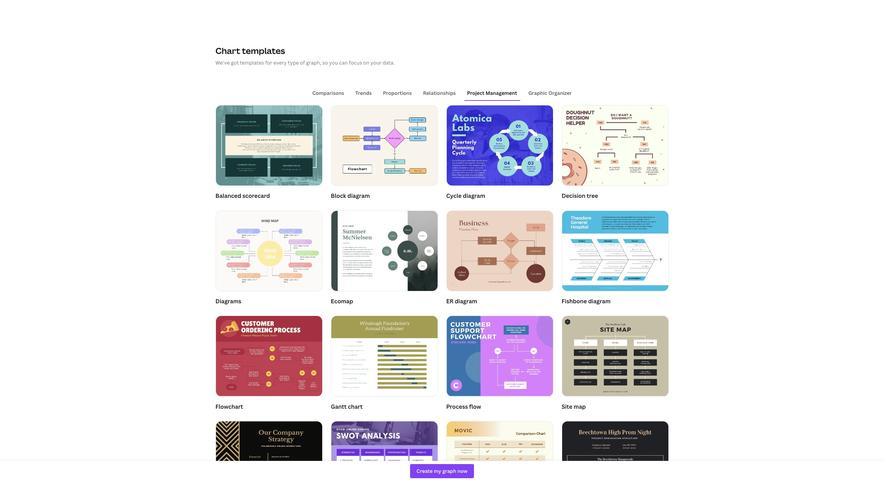 Task type: describe. For each thing, give the bounding box(es) containing it.
organizer
[[549, 90, 572, 97]]

er diagram link
[[447, 211, 554, 308]]

graphic organizer
[[529, 90, 572, 97]]

flowchart
[[216, 403, 243, 411]]

can
[[339, 59, 348, 66]]

for
[[265, 59, 272, 66]]

focus
[[349, 59, 362, 66]]

balanced scorecard
[[216, 192, 270, 200]]

purple swot analysis chart image
[[331, 422, 438, 482]]

chart
[[348, 403, 363, 411]]

graph,
[[306, 59, 321, 66]]

ecomap link
[[331, 211, 438, 308]]

skyblue and dark green simple balanced score board chart image
[[216, 106, 322, 186]]

process flow link
[[447, 316, 554, 413]]

graphic
[[529, 90, 548, 97]]

blue white fishbone diagram chart image
[[563, 211, 669, 291]]

decision tree link
[[562, 105, 669, 202]]

trends
[[356, 90, 372, 97]]

0 vertical spatial templates
[[242, 45, 285, 56]]

brown traditional strategy map chart image
[[216, 422, 322, 482]]

site map link
[[562, 316, 669, 413]]

flow
[[470, 403, 481, 411]]

graphic organizer button
[[526, 87, 575, 100]]

comparisons button
[[310, 87, 347, 100]]

diagrams image
[[216, 211, 322, 291]]

fishbone
[[562, 298, 587, 305]]

ivory doughnut illustration decision tree chart image
[[563, 106, 669, 186]]

proportions button
[[381, 87, 415, 100]]

diagram for fishbone diagram
[[589, 298, 611, 305]]

on
[[364, 59, 370, 66]]

project management button
[[465, 87, 520, 100]]

every
[[274, 59, 287, 66]]

gantt
[[331, 403, 347, 411]]

process flow
[[447, 403, 481, 411]]

fishbone diagram link
[[562, 211, 669, 308]]

diagram for er diagram
[[455, 298, 478, 305]]

got
[[231, 59, 239, 66]]

flowchart link
[[216, 316, 323, 413]]

tree
[[587, 192, 599, 200]]

er diagram
[[447, 298, 478, 305]]

diagram for block diagram
[[348, 192, 370, 200]]

diagrams link
[[216, 211, 323, 308]]

red and yellow pizza flowchart image
[[216, 317, 322, 397]]

chart templates we've got templates for every type of graph, so you can focus on your data.
[[216, 45, 395, 66]]

of
[[300, 59, 305, 66]]

cycle diagram
[[447, 192, 486, 200]]

so
[[323, 59, 328, 66]]

management
[[486, 90, 518, 97]]

chart
[[216, 45, 240, 56]]

decision
[[562, 192, 586, 200]]



Task type: locate. For each thing, give the bounding box(es) containing it.
diagram right "fishbone"
[[589, 298, 611, 305]]

cycle diagram link
[[447, 105, 554, 202]]

process
[[447, 403, 468, 411]]

diagram for cycle diagram
[[463, 192, 486, 200]]

block diagram image
[[331, 106, 438, 186]]

we've
[[216, 59, 230, 66]]

proportions
[[383, 90, 412, 97]]

balanced
[[216, 192, 241, 200]]

blue and mint green cycle diagram image
[[447, 106, 553, 186]]

scorecard
[[243, 192, 270, 200]]

gantt chart
[[331, 403, 363, 411]]

decision tree
[[562, 192, 599, 200]]

your
[[371, 59, 382, 66]]

ecomap
[[331, 298, 353, 305]]

site map
[[562, 403, 586, 411]]

beige cafe site map chart image
[[563, 317, 669, 397]]

relationships
[[424, 90, 456, 97]]

er diagram image
[[447, 211, 553, 291]]

map
[[574, 403, 586, 411]]

comparisons
[[313, 90, 344, 97]]

you
[[329, 59, 338, 66]]

diagram right block
[[348, 192, 370, 200]]

trends button
[[353, 87, 375, 100]]

block
[[331, 192, 346, 200]]

templates left for
[[240, 59, 264, 66]]

table image
[[447, 422, 553, 482]]

green bar gantt chart image
[[331, 317, 438, 397]]

1 vertical spatial templates
[[240, 59, 264, 66]]

er
[[447, 298, 454, 305]]

templates
[[242, 45, 285, 56], [240, 59, 264, 66]]

black and gold work breakdown structure image
[[563, 422, 669, 482]]

cycle
[[447, 192, 462, 200]]

diagram
[[348, 192, 370, 200], [463, 192, 486, 200], [455, 298, 478, 305], [589, 298, 611, 305]]

relationships button
[[421, 87, 459, 100]]

green classic minimalist eco map chart image
[[331, 211, 438, 291]]

block diagram link
[[331, 105, 438, 202]]

balanced scorecard link
[[216, 105, 323, 202]]

diagrams
[[216, 298, 242, 305]]

blue and pink customer support flowchart image
[[447, 317, 553, 397]]

type
[[288, 59, 299, 66]]

project management
[[467, 90, 518, 97]]

gantt chart link
[[331, 316, 438, 413]]

data.
[[383, 59, 395, 66]]

diagram right the cycle
[[463, 192, 486, 200]]

fishbone diagram
[[562, 298, 611, 305]]

site
[[562, 403, 573, 411]]

templates up for
[[242, 45, 285, 56]]

diagram right er
[[455, 298, 478, 305]]

project
[[467, 90, 485, 97]]

block diagram
[[331, 192, 370, 200]]



Task type: vqa. For each thing, say whether or not it's contained in the screenshot.
Gantt
yes



